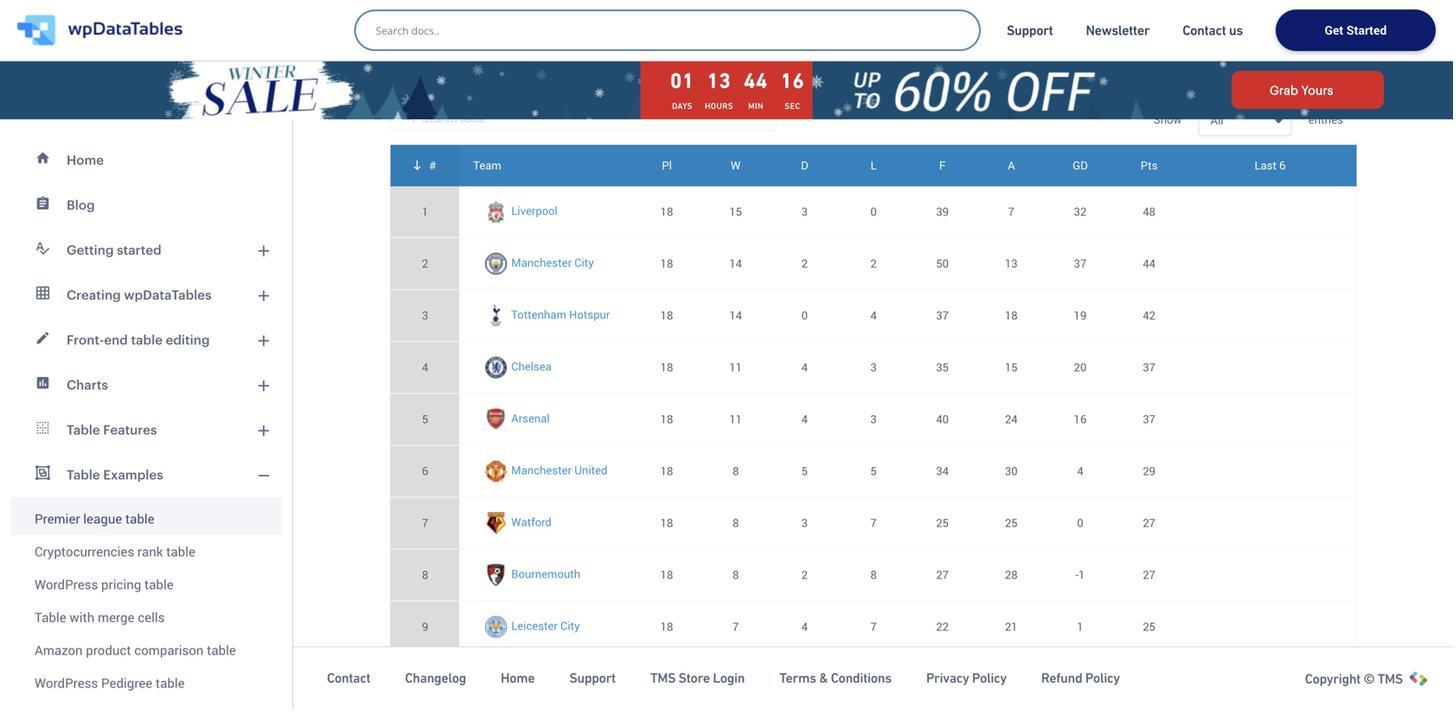 Task type: vqa. For each thing, say whether or not it's contained in the screenshot.
Saxony
no



Task type: describe. For each thing, give the bounding box(es) containing it.
d: activate to sort column ascending element
[[770, 145, 839, 186]]

-1
[[1076, 567, 1085, 583]]

34
[[936, 463, 949, 479]]

features
[[103, 422, 157, 437]]

18 for watford
[[661, 515, 673, 531]]

last
[[1255, 157, 1277, 173]]

f
[[939, 157, 946, 173]]

conditions
[[831, 671, 892, 686]]

getting started
[[67, 242, 161, 257]]

cells
[[138, 609, 165, 626]]

w: activate to sort column ascending element
[[702, 145, 770, 186]]

bournemouth
[[511, 566, 581, 582]]

1 vertical spatial 1
[[1079, 567, 1085, 583]]

2 horizontal spatial 25
[[1143, 619, 1156, 635]]

print button
[[514, 62, 592, 96]]

28
[[1005, 567, 1018, 583]]

get started link
[[1276, 10, 1436, 51]]

8 for manchester united
[[733, 463, 739, 479]]

wordpress pedigree table link
[[10, 667, 282, 700]]

14 for 2
[[730, 256, 742, 271]]

0 horizontal spatial 6
[[422, 463, 428, 479]]

1 horizontal spatial home
[[501, 671, 535, 686]]

cryptocurrencies
[[35, 543, 134, 561]]

terms
[[780, 671, 816, 686]]

policy for refund policy
[[1086, 671, 1120, 686]]

37 down 32
[[1074, 256, 1087, 271]]

0 horizontal spatial 5
[[422, 412, 428, 427]]

table examples
[[67, 467, 163, 482]]

2 horizontal spatial 0
[[1077, 515, 1084, 531]]

gd: activate to sort column ascending element
[[1046, 145, 1115, 186]]

1 horizontal spatial 25
[[1005, 515, 1018, 531]]

8 for watford
[[733, 515, 739, 531]]

front-end table editing link
[[10, 318, 282, 363]]

grab
[[1270, 83, 1299, 97]]

wolves link
[[511, 670, 548, 686]]

a: activate to sort column ascending element
[[977, 145, 1046, 186]]

0 vertical spatial 1
[[422, 204, 428, 220]]

pl: activate to sort column ascending element
[[633, 145, 702, 186]]

w
[[731, 157, 741, 173]]

wpdatatables - tables and charts manager wordpress plugin image
[[17, 15, 183, 46]]

tms store login
[[650, 671, 745, 686]]

contact us link
[[1183, 22, 1243, 39]]

tms inside tms store login link
[[650, 671, 676, 686]]

liverpool
[[511, 203, 558, 218]]

copyright © tms
[[1305, 671, 1403, 687]]

table features link
[[10, 408, 282, 452]]

32
[[1074, 204, 1087, 220]]

table for table with merge cells
[[35, 609, 66, 626]]

city for manchester city
[[575, 255, 594, 270]]

30
[[1005, 463, 1018, 479]]

editing
[[166, 332, 210, 347]]

21 for 22
[[1005, 619, 1018, 635]]

creating wpdatatables
[[67, 287, 212, 302]]

table for wordpress pedigree table
[[156, 674, 185, 692]]

login
[[713, 671, 745, 686]]

pl
[[662, 157, 672, 173]]

0 vertical spatial 19
[[1074, 308, 1087, 323]]

0 vertical spatial 13
[[707, 69, 731, 93]]

©
[[1364, 671, 1375, 687]]

pedigree
[[101, 674, 152, 692]]

yours
[[1302, 83, 1334, 97]]

wolves
[[511, 670, 548, 686]]

product
[[86, 642, 131, 659]]

37 up 35 at the bottom right of the page
[[936, 308, 949, 323]]

sec
[[785, 101, 801, 111]]

1 vertical spatial 15
[[1005, 360, 1018, 375]]

comparison
[[134, 642, 204, 659]]

#: activate to sort column descending element
[[391, 145, 460, 186]]

manchester united link
[[511, 462, 608, 478]]

liverpool link
[[511, 203, 558, 218]]

leicester city link
[[511, 618, 580, 634]]

amazon
[[35, 642, 83, 659]]

18 for liverpool
[[661, 204, 673, 220]]

9
[[422, 619, 428, 635]]

refund
[[1042, 671, 1083, 686]]

days
[[672, 101, 693, 111]]

examples
[[103, 467, 163, 482]]

- for 1
[[1076, 567, 1079, 583]]

14 for 0
[[730, 308, 742, 323]]

40
[[936, 412, 949, 427]]

1 vertical spatial 16
[[1074, 412, 1087, 427]]

manchester united
[[511, 462, 608, 478]]

end
[[104, 332, 128, 347]]

2 horizontal spatial 5
[[871, 463, 877, 479]]

22
[[936, 619, 949, 635]]

cryptocurrencies rank table
[[35, 543, 195, 561]]

1 horizontal spatial 44
[[1143, 256, 1156, 271]]

0 horizontal spatial home link
[[10, 138, 282, 183]]

24
[[1005, 412, 1018, 427]]

cryptocurrencies rank table link
[[10, 536, 282, 568]]

last 6
[[1255, 157, 1286, 173]]

getting
[[67, 242, 114, 257]]

20
[[1074, 360, 1087, 375]]

manchester city link
[[511, 255, 594, 270]]

privacy policy
[[926, 671, 1007, 686]]

terms & conditions link
[[780, 670, 892, 687]]

grab yours link
[[1232, 71, 1384, 109]]

39
[[936, 204, 949, 220]]

0 vertical spatial 15
[[730, 204, 742, 220]]

tottenham hotspur
[[511, 307, 610, 322]]

0 horizontal spatial 25
[[936, 515, 949, 531]]

charts
[[67, 377, 108, 392]]

18 for manchester united
[[661, 463, 673, 479]]

-2
[[1076, 671, 1085, 687]]

tottenham
[[511, 307, 567, 322]]

watford link
[[511, 514, 552, 530]]

columns button
[[390, 62, 504, 96]]

18 for leicester city
[[661, 619, 673, 635]]

0 vertical spatial support link
[[1007, 22, 1053, 39]]

table for premier league table
[[125, 510, 155, 528]]

Search input search field
[[376, 18, 968, 42]]

table for table examples
[[67, 467, 100, 482]]

Search form search field
[[376, 18, 968, 42]]

terms & conditions
[[780, 671, 892, 686]]

table for front-end table editing
[[131, 332, 163, 347]]

changelog link
[[405, 670, 466, 687]]

0 horizontal spatial 44
[[744, 69, 768, 93]]

show
[[1154, 112, 1185, 127]]

table for cryptocurrencies rank table
[[166, 543, 195, 561]]

premier
[[35, 510, 80, 528]]



Task type: locate. For each thing, give the bounding box(es) containing it.
0 horizontal spatial contact
[[327, 671, 371, 686]]

27 for 28
[[1143, 567, 1156, 583]]

contact for contact
[[327, 671, 371, 686]]

8
[[733, 463, 739, 479], [733, 515, 739, 531], [422, 567, 428, 583], [733, 567, 739, 583], [871, 567, 877, 583]]

1 horizontal spatial support link
[[1007, 22, 1053, 39]]

- for 2
[[1076, 671, 1079, 687]]

0 horizontal spatial support
[[570, 671, 616, 686]]

1 horizontal spatial contact
[[1183, 22, 1226, 38]]

policy
[[972, 671, 1007, 686], [1086, 671, 1120, 686]]

merge
[[98, 609, 135, 626]]

0 vertical spatial 6
[[1280, 157, 1286, 173]]

18 for wolves
[[661, 671, 673, 687]]

1 vertical spatial 6
[[422, 463, 428, 479]]

1 horizontal spatial 0
[[871, 204, 877, 220]]

37 up 29
[[1143, 412, 1156, 427]]

1 11 from the top
[[730, 360, 742, 375]]

0 vertical spatial 0
[[871, 204, 877, 220]]

27 up '22'
[[936, 567, 949, 583]]

city for leicester city
[[561, 618, 580, 634]]

27 right -1 at the right bottom
[[1143, 567, 1156, 583]]

1 policy from the left
[[972, 671, 1007, 686]]

table up the cryptocurrencies rank table link
[[125, 510, 155, 528]]

wpdatatables
[[124, 287, 212, 302]]

grab yours
[[1270, 83, 1334, 97]]

21
[[1005, 619, 1018, 635], [1005, 671, 1018, 687]]

13 right the 50
[[1005, 256, 1018, 271]]

0 horizontal spatial support link
[[570, 670, 616, 687]]

policy right -2
[[1086, 671, 1120, 686]]

1 vertical spatial table
[[67, 467, 100, 482]]

entries
[[1306, 112, 1344, 127]]

wordpress pricing table
[[35, 576, 174, 594]]

1 horizontal spatial 16
[[1074, 412, 1087, 427]]

started
[[1347, 22, 1387, 38]]

manchester for manchester united
[[511, 462, 572, 478]]

tms right ©
[[1378, 671, 1403, 687]]

wordpress pedigree table
[[35, 674, 185, 692]]

d
[[801, 157, 809, 173]]

table for table features
[[67, 422, 100, 437]]

contact left 10
[[327, 671, 371, 686]]

amazon product comparison table link
[[10, 634, 282, 667]]

table up premier league table
[[67, 467, 100, 482]]

01
[[670, 69, 695, 93]]

2 vertical spatial table
[[35, 609, 66, 626]]

21 down "28"
[[1005, 619, 1018, 635]]

1 14 from the top
[[730, 256, 742, 271]]

home up blog at top
[[67, 152, 104, 167]]

-
[[1076, 567, 1079, 583], [1076, 671, 1079, 687]]

newsletter link
[[1086, 22, 1150, 39]]

16
[[781, 69, 805, 93], [1074, 412, 1087, 427]]

tottenham hotspur link
[[511, 307, 610, 322]]

13 up hours
[[707, 69, 731, 93]]

0
[[871, 204, 877, 220], [802, 308, 808, 323], [1077, 515, 1084, 531]]

wordpress down amazon
[[35, 674, 98, 692]]

0 vertical spatial home
[[67, 152, 104, 167]]

2 vertical spatial 0
[[1077, 515, 1084, 531]]

1 vertical spatial support
[[570, 671, 616, 686]]

2 11 from the top
[[730, 412, 742, 427]]

city up hotspur on the left of the page
[[575, 255, 594, 270]]

1 vertical spatial wordpress
[[35, 674, 98, 692]]

policy right privacy
[[972, 671, 1007, 686]]

1 vertical spatial home link
[[501, 670, 535, 687]]

11 for arsenal
[[730, 412, 742, 427]]

wordpress for wordpress pedigree table
[[35, 674, 98, 692]]

table left with
[[35, 609, 66, 626]]

privacy policy link
[[926, 670, 1007, 687]]

home link down 'leicester' on the bottom
[[501, 670, 535, 687]]

15 up 24
[[1005, 360, 1018, 375]]

16 down 20
[[1074, 412, 1087, 427]]

27
[[1143, 515, 1156, 531], [936, 567, 949, 583], [1143, 567, 1156, 583]]

started
[[117, 242, 161, 257]]

10
[[419, 671, 432, 687]]

wordpress pricing table link
[[10, 568, 282, 601]]

arsenal link
[[511, 410, 550, 426]]

contact
[[1183, 22, 1226, 38], [327, 671, 371, 686]]

arsenal
[[511, 410, 550, 426]]

0 vertical spatial 21
[[1005, 619, 1018, 635]]

1 vertical spatial 13
[[1005, 256, 1018, 271]]

table up cells
[[144, 576, 174, 594]]

2 vertical spatial 1
[[1077, 619, 1084, 635]]

0 vertical spatial wordpress
[[35, 576, 98, 594]]

48
[[1143, 204, 1156, 220]]

home down 'leicester' on the bottom
[[501, 671, 535, 686]]

creating
[[67, 287, 121, 302]]

manchester up tottenham
[[511, 255, 572, 270]]

getting started link
[[10, 228, 282, 273]]

0 horizontal spatial 19
[[936, 671, 949, 687]]

1 horizontal spatial policy
[[1086, 671, 1120, 686]]

1 horizontal spatial 19
[[1074, 308, 1087, 323]]

last 6: activate to sort column ascending element
[[1184, 145, 1357, 186]]

1 21 from the top
[[1005, 619, 1018, 635]]

1 vertical spatial contact
[[327, 671, 371, 686]]

store
[[679, 671, 710, 686]]

contact link
[[327, 670, 371, 687]]

min
[[748, 101, 764, 111]]

8 for bournemouth
[[733, 567, 739, 583]]

18 for chelsea
[[661, 360, 673, 375]]

table
[[131, 332, 163, 347], [125, 510, 155, 528], [166, 543, 195, 561], [144, 576, 174, 594], [207, 642, 236, 659], [156, 674, 185, 692]]

0 vertical spatial 44
[[744, 69, 768, 93]]

get
[[1325, 22, 1344, 38]]

l: activate to sort column ascending element
[[839, 145, 908, 186]]

policy for privacy policy
[[972, 671, 1007, 686]]

1 horizontal spatial 13
[[1005, 256, 1018, 271]]

2 21 from the top
[[1005, 671, 1018, 687]]

1 vertical spatial 0
[[802, 308, 808, 323]]

0 horizontal spatial 13
[[707, 69, 731, 93]]

city right 'leicester' on the bottom
[[561, 618, 580, 634]]

table right end
[[131, 332, 163, 347]]

1 vertical spatial 11
[[730, 412, 742, 427]]

a
[[1008, 157, 1015, 173]]

hotspur
[[569, 307, 610, 322]]

44 up 42
[[1143, 256, 1156, 271]]

support for support link to the bottom
[[570, 671, 616, 686]]

bournemouth link
[[511, 566, 581, 582]]

#
[[429, 157, 436, 173]]

5
[[422, 412, 428, 427], [802, 463, 808, 479], [871, 463, 877, 479]]

wordpress inside "link"
[[35, 576, 98, 594]]

pts: activate to sort column ascending element
[[1115, 145, 1184, 186]]

creating wpdatatables link
[[10, 273, 282, 318]]

blog
[[67, 197, 95, 212]]

pricing
[[101, 576, 141, 594]]

home link up blog at top
[[10, 138, 282, 183]]

0 vertical spatial table
[[67, 422, 100, 437]]

1 horizontal spatial tms
[[1378, 671, 1403, 687]]

table down the charts
[[67, 422, 100, 437]]

table right 'rank'
[[166, 543, 195, 561]]

27 for 25
[[1143, 515, 1156, 531]]

1 vertical spatial home
[[501, 671, 535, 686]]

0 vertical spatial city
[[575, 255, 594, 270]]

1 vertical spatial 14
[[730, 308, 742, 323]]

refund policy
[[1042, 671, 1120, 686]]

wordpress
[[35, 576, 98, 594], [35, 674, 98, 692]]

league
[[83, 510, 122, 528]]

0 horizontal spatial policy
[[972, 671, 1007, 686]]

manchester for manchester city
[[511, 255, 572, 270]]

table for wordpress pricing table
[[144, 576, 174, 594]]

front-end table editing
[[67, 332, 210, 347]]

21 left refund
[[1005, 671, 1018, 687]]

premier league table
[[35, 510, 155, 528]]

table examples link
[[10, 452, 282, 497]]

chelsea
[[511, 359, 552, 374]]

1 vertical spatial 21
[[1005, 671, 1018, 687]]

16 up sec
[[781, 69, 805, 93]]

0 horizontal spatial home
[[67, 152, 104, 167]]

18 for manchester city
[[661, 256, 673, 271]]

6
[[1280, 157, 1286, 173], [422, 463, 428, 479]]

37 down 42
[[1143, 360, 1156, 375]]

0 vertical spatial 14
[[730, 256, 742, 271]]

0 vertical spatial support
[[1007, 22, 1053, 38]]

manchester city
[[511, 255, 594, 270]]

with
[[70, 609, 95, 626]]

2 policy from the left
[[1086, 671, 1120, 686]]

18 for arsenal
[[661, 412, 673, 427]]

19 up 20
[[1074, 308, 1087, 323]]

chelsea link
[[511, 359, 552, 374]]

35
[[936, 360, 949, 375]]

1 right "28"
[[1079, 567, 1085, 583]]

wordpress for wordpress pricing table
[[35, 576, 98, 594]]

44 up min
[[744, 69, 768, 93]]

0 vertical spatial 11
[[730, 360, 742, 375]]

contact for contact us
[[1183, 22, 1226, 38]]

charts link
[[10, 363, 282, 408]]

1 vertical spatial manchester
[[511, 462, 572, 478]]

0 horizontal spatial tms
[[650, 671, 676, 686]]

policy inside 'privacy policy' link
[[972, 671, 1007, 686]]

0 vertical spatial manchester
[[511, 255, 572, 270]]

0 horizontal spatial 16
[[781, 69, 805, 93]]

2 14 from the top
[[730, 308, 742, 323]]

1 up the 'refund policy' on the bottom of the page
[[1077, 619, 1084, 635]]

0 horizontal spatial 0
[[802, 308, 808, 323]]

wordpress up with
[[35, 576, 98, 594]]

table with merge cells
[[35, 609, 165, 626]]

1 vertical spatial city
[[561, 618, 580, 634]]

4
[[871, 308, 877, 323], [422, 360, 428, 375], [802, 360, 808, 375], [802, 412, 808, 427], [1077, 463, 1084, 479], [802, 619, 808, 635], [802, 671, 808, 687]]

1 down '#: activate to sort column descending' element
[[422, 204, 428, 220]]

0 horizontal spatial 15
[[730, 204, 742, 220]]

&
[[819, 671, 828, 686]]

changelog
[[405, 671, 466, 686]]

0 vertical spatial -
[[1076, 567, 1079, 583]]

0 vertical spatial contact
[[1183, 22, 1226, 38]]

tms left store on the bottom
[[650, 671, 676, 686]]

2 manchester from the top
[[511, 462, 572, 478]]

team
[[473, 157, 501, 173]]

1 vertical spatial -
[[1076, 671, 1079, 687]]

0 vertical spatial 16
[[781, 69, 805, 93]]

1 horizontal spatial 6
[[1280, 157, 1286, 173]]

blog link
[[10, 183, 282, 228]]

27 down 29
[[1143, 515, 1156, 531]]

table
[[67, 422, 100, 437], [67, 467, 100, 482], [35, 609, 66, 626]]

copyright
[[1305, 671, 1361, 687]]

united
[[575, 462, 608, 478]]

table inside "link"
[[144, 576, 174, 594]]

table right comparison
[[207, 642, 236, 659]]

11 for chelsea
[[730, 360, 742, 375]]

team: activate to sort column ascending element
[[460, 145, 633, 186]]

0 vertical spatial home link
[[10, 138, 282, 183]]

table with merge cells link
[[10, 601, 282, 634]]

support for support link to the top
[[1007, 22, 1053, 38]]

2 - from the top
[[1076, 671, 1079, 687]]

table down comparison
[[156, 674, 185, 692]]

f: activate to sort column ascending element
[[908, 145, 977, 186]]

1 horizontal spatial 5
[[802, 463, 808, 479]]

1 wordpress from the top
[[35, 576, 98, 594]]

1 vertical spatial 19
[[936, 671, 949, 687]]

18 for bournemouth
[[661, 567, 673, 583]]

1 horizontal spatial 15
[[1005, 360, 1018, 375]]

21 for 19
[[1005, 671, 1018, 687]]

1 vertical spatial support link
[[570, 670, 616, 687]]

columns
[[426, 71, 474, 87]]

manchester left united
[[511, 462, 572, 478]]

19 down '22'
[[936, 671, 949, 687]]

1 horizontal spatial home link
[[501, 670, 535, 687]]

15 down w: activate to sort column ascending element
[[730, 204, 742, 220]]

policy inside refund policy link
[[1086, 671, 1120, 686]]

2 wordpress from the top
[[35, 674, 98, 692]]

1 manchester from the top
[[511, 255, 572, 270]]

42
[[1143, 308, 1156, 323]]

1 horizontal spatial support
[[1007, 22, 1053, 38]]

1 - from the top
[[1076, 567, 1079, 583]]

1 vertical spatial 44
[[1143, 256, 1156, 271]]

contact left us
[[1183, 22, 1226, 38]]

37
[[1074, 256, 1087, 271], [936, 308, 949, 323], [1143, 360, 1156, 375], [1143, 412, 1156, 427]]

leicester
[[511, 618, 558, 634]]

18 for tottenham hotspur
[[661, 308, 673, 323]]

18
[[661, 204, 673, 220], [661, 256, 673, 271], [661, 308, 673, 323], [1005, 308, 1018, 323], [661, 360, 673, 375], [661, 412, 673, 427], [661, 463, 673, 479], [661, 515, 673, 531], [661, 567, 673, 583], [661, 619, 673, 635], [661, 671, 673, 687]]



